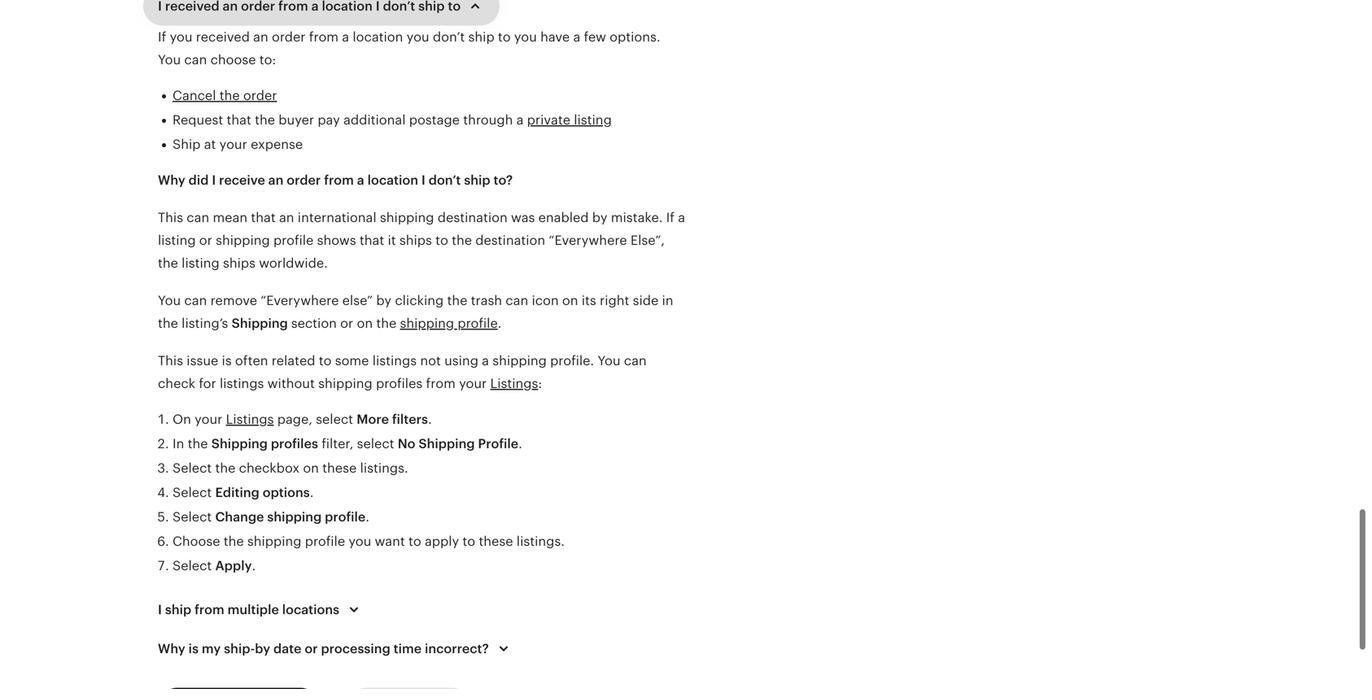 Task type: locate. For each thing, give the bounding box(es) containing it.
an right receive
[[268, 173, 284, 188]]

2 vertical spatial an
[[279, 210, 294, 225]]

don't
[[433, 30, 465, 44], [429, 173, 461, 188]]

destination down to?
[[438, 210, 508, 225]]

shipping profile link
[[400, 316, 498, 331]]

expense
[[251, 137, 303, 152]]

select down "more"
[[357, 437, 394, 451]]

or down did
[[199, 233, 212, 248]]

your right at
[[219, 137, 247, 152]]

0 horizontal spatial ships
[[223, 256, 256, 271]]

profile
[[478, 437, 519, 451]]

1 vertical spatial an
[[268, 173, 284, 188]]

why is my ship-by date or processing time incorrect?
[[158, 642, 489, 656]]

0 vertical spatial ship
[[468, 30, 495, 44]]

your down the using
[[459, 376, 487, 391]]

listing up remove
[[182, 256, 220, 271]]

listings left page,
[[226, 412, 274, 427]]

ship
[[468, 30, 495, 44], [464, 173, 491, 188], [165, 603, 191, 617]]

not
[[420, 354, 441, 368]]

0 vertical spatial on
[[562, 293, 578, 308]]

shipping
[[380, 210, 434, 225], [216, 233, 270, 248], [400, 316, 454, 331], [493, 354, 547, 368], [318, 376, 373, 391], [267, 510, 322, 525], [247, 534, 302, 549]]

"everywhere up section
[[261, 293, 339, 308]]

2 this from the top
[[158, 354, 183, 368]]

0 vertical spatial why
[[158, 173, 185, 188]]

these right apply
[[479, 534, 513, 549]]

0 vertical spatial or
[[199, 233, 212, 248]]

don't inside the if you received an order from a location you don't ship to you have a few options. you can choose to:
[[433, 30, 465, 44]]

order down expense
[[287, 173, 321, 188]]

is inside dropdown button
[[189, 642, 199, 656]]

else"
[[342, 293, 373, 308]]

is left 'my'
[[189, 642, 199, 656]]

profile up worldwide.
[[273, 233, 314, 248]]

an
[[253, 30, 268, 44], [268, 173, 284, 188], [279, 210, 294, 225]]

0 vertical spatial if
[[158, 30, 166, 44]]

1 vertical spatial is
[[189, 642, 199, 656]]

if right mistake.
[[666, 210, 675, 225]]

by left date
[[255, 642, 270, 656]]

by right the enabled
[[592, 210, 608, 225]]

shipping up listings :
[[493, 354, 547, 368]]

select apply .
[[173, 559, 256, 573]]

side
[[633, 293, 659, 308]]

2 vertical spatial that
[[360, 233, 384, 248]]

listing right private
[[574, 113, 612, 127]]

these down filter,
[[322, 461, 357, 476]]

or right date
[[305, 642, 318, 656]]

listings link up profile
[[490, 376, 538, 391]]

why left 'my'
[[158, 642, 185, 656]]

0 vertical spatial ships
[[400, 233, 432, 248]]

is
[[222, 354, 232, 368], [189, 642, 199, 656]]

0 vertical spatial profiles
[[376, 376, 423, 391]]

an for that
[[279, 210, 294, 225]]

2 vertical spatial on
[[303, 461, 319, 476]]

0 vertical spatial this
[[158, 210, 183, 225]]

0 horizontal spatial select
[[316, 412, 353, 427]]

0 vertical spatial destination
[[438, 210, 508, 225]]

0 vertical spatial by
[[592, 210, 608, 225]]

0 vertical spatial an
[[253, 30, 268, 44]]

can down the side
[[624, 354, 647, 368]]

profile.
[[550, 354, 594, 368]]

0 vertical spatial order
[[272, 30, 306, 44]]

0 horizontal spatial profiles
[[271, 437, 318, 451]]

select up filter,
[[316, 412, 353, 427]]

shipping down the options at the left of page
[[267, 510, 322, 525]]

to
[[498, 30, 511, 44], [436, 233, 448, 248], [319, 354, 332, 368], [409, 534, 421, 549], [463, 534, 475, 549]]

on down the else"
[[357, 316, 373, 331]]

without
[[268, 376, 315, 391]]

1 horizontal spatial or
[[305, 642, 318, 656]]

your right 'on'
[[195, 412, 223, 427]]

order up the "to:"
[[272, 30, 306, 44]]

can down received
[[184, 53, 207, 67]]

0 horizontal spatial on
[[303, 461, 319, 476]]

select
[[173, 461, 212, 476], [173, 486, 212, 500], [173, 510, 212, 525], [173, 559, 212, 573]]

more
[[357, 412, 389, 427]]

that up ship at your expense
[[227, 113, 251, 127]]

why left did
[[158, 173, 185, 188]]

0 vertical spatial listings link
[[490, 376, 538, 391]]

can left mean
[[187, 210, 209, 225]]

section
[[291, 316, 337, 331]]

an inside "this can mean that an international shipping destination was enabled by mistake. if a listing or shipping profile shows that it ships to the destination "everywhere else", the listing ships worldwide."
[[279, 210, 294, 225]]

0 vertical spatial listings
[[373, 354, 417, 368]]

by inside you can remove "everywhere else" by clicking the trash can icon on its right side in the listing's
[[376, 293, 392, 308]]

an for receive
[[268, 173, 284, 188]]

that right mean
[[251, 210, 276, 225]]

1 vertical spatial select
[[357, 437, 394, 451]]

checkbox
[[239, 461, 300, 476]]

can
[[184, 53, 207, 67], [187, 210, 209, 225], [184, 293, 207, 308], [506, 293, 528, 308], [624, 354, 647, 368]]

you
[[158, 53, 181, 67], [158, 293, 181, 308], [598, 354, 621, 368]]

. up choose the shipping profile you want to apply to these listings.
[[366, 510, 370, 525]]

select up the choose
[[173, 510, 212, 525]]

ships right it
[[400, 233, 432, 248]]

1 vertical spatial why
[[158, 642, 185, 656]]

0 vertical spatial listings.
[[360, 461, 408, 476]]

check
[[158, 376, 195, 391]]

on left its
[[562, 293, 578, 308]]

select
[[316, 412, 353, 427], [357, 437, 394, 451]]

2 horizontal spatial by
[[592, 210, 608, 225]]

0 horizontal spatial i
[[158, 603, 162, 617]]

if
[[158, 30, 166, 44], [666, 210, 675, 225]]

listings up profile
[[490, 376, 538, 391]]

0 horizontal spatial or
[[199, 233, 212, 248]]

0 vertical spatial listings
[[490, 376, 538, 391]]

0 horizontal spatial by
[[255, 642, 270, 656]]

3 select from the top
[[173, 510, 212, 525]]

received
[[196, 30, 250, 44]]

this up the check
[[158, 354, 183, 368]]

this inside the this issue is often related to some listings not using a shipping profile. you can check for listings without shipping profiles from your
[[158, 354, 183, 368]]

multiple
[[228, 603, 279, 617]]

shipping down mean
[[216, 233, 270, 248]]

1 horizontal spatial listings.
[[517, 534, 565, 549]]

this inside "this can mean that an international shipping destination was enabled by mistake. if a listing or shipping profile shows that it ships to the destination "everywhere else", the listing ships worldwide."
[[158, 210, 183, 225]]

on up the options at the left of page
[[303, 461, 319, 476]]

you right profile.
[[598, 354, 621, 368]]

1 vertical spatial ship
[[464, 173, 491, 188]]

the
[[220, 88, 240, 103], [255, 113, 275, 127], [452, 233, 472, 248], [158, 256, 178, 271], [447, 293, 468, 308], [158, 316, 178, 331], [376, 316, 397, 331], [188, 437, 208, 451], [215, 461, 236, 476], [224, 534, 244, 549]]

ship down the select apply .
[[165, 603, 191, 617]]

worldwide.
[[259, 256, 328, 271]]

0 vertical spatial you
[[158, 53, 181, 67]]

ships up remove
[[223, 256, 256, 271]]

to inside the if you received an order from a location you don't ship to you have a few options. you can choose to:
[[498, 30, 511, 44]]

select for select change shipping profile .
[[173, 510, 212, 525]]

to inside the this issue is often related to some listings not using a shipping profile. you can check for listings without shipping profiles from your
[[319, 354, 332, 368]]

0 horizontal spatial these
[[322, 461, 357, 476]]

few
[[584, 30, 606, 44]]

listings
[[373, 354, 417, 368], [220, 376, 264, 391]]

order down the "to:"
[[243, 88, 277, 103]]

select down in
[[173, 461, 212, 476]]

0 vertical spatial don't
[[433, 30, 465, 44]]

2 vertical spatial you
[[598, 354, 621, 368]]

i ship from multiple locations
[[158, 603, 340, 617]]

. down the this issue is often related to some listings not using a shipping profile. you can check for listings without shipping profiles from your
[[428, 412, 432, 427]]

1 vertical spatial listings link
[[226, 412, 274, 427]]

0 horizontal spatial listings
[[220, 376, 264, 391]]

ship left have
[[468, 30, 495, 44]]

0 horizontal spatial listings link
[[226, 412, 274, 427]]

private
[[527, 113, 571, 127]]

your inside the this issue is often related to some listings not using a shipping profile. you can check for listings without shipping profiles from your
[[459, 376, 487, 391]]

to:
[[259, 53, 276, 67]]

profiles up filters on the left bottom of page
[[376, 376, 423, 391]]

select left editing
[[173, 486, 212, 500]]

0 vertical spatial is
[[222, 354, 232, 368]]

2 vertical spatial or
[[305, 642, 318, 656]]

listings.
[[360, 461, 408, 476], [517, 534, 565, 549]]

listings link
[[490, 376, 538, 391], [226, 412, 274, 427]]

2 vertical spatial ship
[[165, 603, 191, 617]]

enabled
[[539, 210, 589, 225]]

did
[[189, 173, 209, 188]]

4 select from the top
[[173, 559, 212, 573]]

or inside "this can mean that an international shipping destination was enabled by mistake. if a listing or shipping profile shows that it ships to the destination "everywhere else", the listing ships worldwide."
[[199, 233, 212, 248]]

0 vertical spatial location
[[353, 30, 403, 44]]

if left received
[[158, 30, 166, 44]]

an up the "to:"
[[253, 30, 268, 44]]

right
[[600, 293, 629, 308]]

page,
[[277, 412, 312, 427]]

1 this from the top
[[158, 210, 183, 225]]

profiles
[[376, 376, 423, 391], [271, 437, 318, 451]]

if inside "this can mean that an international shipping destination was enabled by mistake. if a listing or shipping profile shows that it ships to the destination "everywhere else", the listing ships worldwide."
[[666, 210, 675, 225]]

icon
[[532, 293, 559, 308]]

1 horizontal spatial these
[[479, 534, 513, 549]]

listings link left page,
[[226, 412, 274, 427]]

shipping right no at the left of page
[[419, 437, 475, 451]]

from
[[309, 30, 339, 44], [324, 173, 354, 188], [426, 376, 456, 391], [195, 603, 224, 617]]

shipping down select change shipping profile . on the bottom of page
[[247, 534, 302, 549]]

1 horizontal spatial by
[[376, 293, 392, 308]]

2 why from the top
[[158, 642, 185, 656]]

profile down select change shipping profile . on the bottom of page
[[305, 534, 345, 549]]

you up cancel
[[158, 53, 181, 67]]

by right the else"
[[376, 293, 392, 308]]

location
[[353, 30, 403, 44], [368, 173, 418, 188]]

no
[[398, 437, 416, 451]]

2 select from the top
[[173, 486, 212, 500]]

you left remove
[[158, 293, 181, 308]]

to right it
[[436, 233, 448, 248]]

0 vertical spatial "everywhere
[[549, 233, 627, 248]]

this left mean
[[158, 210, 183, 225]]

this issue is often related to some listings not using a shipping profile. you can check for listings without shipping profiles from your
[[158, 354, 647, 391]]

listing down did
[[158, 233, 196, 248]]

1 why from the top
[[158, 173, 185, 188]]

"everywhere inside "this can mean that an international shipping destination was enabled by mistake. if a listing or shipping profile shows that it ships to the destination "everywhere else", the listing ships worldwide."
[[549, 233, 627, 248]]

1 vertical spatial these
[[479, 534, 513, 549]]

1 horizontal spatial listings
[[490, 376, 538, 391]]

1 vertical spatial if
[[666, 210, 675, 225]]

2 horizontal spatial or
[[340, 316, 353, 331]]

select down the choose
[[173, 559, 212, 573]]

. down trash
[[498, 316, 502, 331]]

0 horizontal spatial if
[[158, 30, 166, 44]]

ship inside the if you received an order from a location you don't ship to you have a few options. you can choose to:
[[468, 30, 495, 44]]

i inside dropdown button
[[158, 603, 162, 617]]

these
[[322, 461, 357, 476], [479, 534, 513, 549]]

0 horizontal spatial "everywhere
[[261, 293, 339, 308]]

1 vertical spatial on
[[357, 316, 373, 331]]

this
[[158, 210, 183, 225], [158, 354, 183, 368]]

1 vertical spatial by
[[376, 293, 392, 308]]

"everywhere inside you can remove "everywhere else" by clicking the trash can icon on its right side in the listing's
[[261, 293, 339, 308]]

is inside the this issue is often related to some listings not using a shipping profile. you can check for listings without shipping profiles from your
[[222, 354, 232, 368]]

why inside dropdown button
[[158, 642, 185, 656]]

profiles down page,
[[271, 437, 318, 451]]

if inside the if you received an order from a location you don't ship to you have a few options. you can choose to:
[[158, 30, 166, 44]]

listings down often
[[220, 376, 264, 391]]

1 vertical spatial profiles
[[271, 437, 318, 451]]

1 horizontal spatial on
[[357, 316, 373, 331]]

can left icon on the left
[[506, 293, 528, 308]]

1 horizontal spatial ships
[[400, 233, 432, 248]]

on for select the checkbox on these listings.
[[303, 461, 319, 476]]

1 horizontal spatial "everywhere
[[549, 233, 627, 248]]

why is my ship-by date or processing time incorrect? button
[[143, 630, 528, 669]]

profile up choose the shipping profile you want to apply to these listings.
[[325, 510, 366, 525]]

by
[[592, 210, 608, 225], [376, 293, 392, 308], [255, 642, 270, 656]]

2 horizontal spatial on
[[562, 293, 578, 308]]

i
[[212, 173, 216, 188], [422, 173, 426, 188], [158, 603, 162, 617]]

"everywhere down the enabled
[[549, 233, 627, 248]]

profile
[[273, 233, 314, 248], [458, 316, 498, 331], [325, 510, 366, 525], [305, 534, 345, 549]]

ship
[[173, 137, 201, 152]]

1 vertical spatial location
[[368, 173, 418, 188]]

listing
[[574, 113, 612, 127], [158, 233, 196, 248], [182, 256, 220, 271]]

select the checkbox on these listings.
[[173, 461, 408, 476]]

at
[[204, 137, 216, 152]]

you
[[170, 30, 193, 44], [407, 30, 429, 44], [514, 30, 537, 44], [349, 534, 371, 549]]

1 horizontal spatial if
[[666, 210, 675, 225]]

buyer
[[279, 113, 314, 127]]

mean
[[213, 210, 248, 225]]

or
[[199, 233, 212, 248], [340, 316, 353, 331], [305, 642, 318, 656]]

to left some
[[319, 354, 332, 368]]

1 select from the top
[[173, 461, 212, 476]]

to left have
[[498, 30, 511, 44]]

2 vertical spatial by
[[255, 642, 270, 656]]

listings left not
[[373, 354, 417, 368]]

1 vertical spatial listings
[[226, 412, 274, 427]]

0 horizontal spatial is
[[189, 642, 199, 656]]

1 vertical spatial this
[[158, 354, 183, 368]]

ship left to?
[[464, 173, 491, 188]]

to?
[[494, 173, 513, 188]]

1 horizontal spatial profiles
[[376, 376, 423, 391]]

is right issue
[[222, 354, 232, 368]]

1 vertical spatial listing
[[158, 233, 196, 248]]

1 vertical spatial order
[[243, 88, 277, 103]]

1 horizontal spatial is
[[222, 354, 232, 368]]

that left it
[[360, 233, 384, 248]]

destination down was
[[476, 233, 546, 248]]

shipping up it
[[380, 210, 434, 225]]

you can remove "everywhere else" by clicking the trash can icon on its right side in the listing's
[[158, 293, 674, 331]]

1 vertical spatial "everywhere
[[261, 293, 339, 308]]

0 vertical spatial listing
[[574, 113, 612, 127]]

1 vertical spatial you
[[158, 293, 181, 308]]

1 vertical spatial your
[[459, 376, 487, 391]]

to right want
[[409, 534, 421, 549]]

1 horizontal spatial listings
[[373, 354, 417, 368]]

or down the else"
[[340, 316, 353, 331]]

an up worldwide.
[[279, 210, 294, 225]]



Task type: describe. For each thing, give the bounding box(es) containing it.
private listing link
[[527, 113, 612, 127]]

on
[[173, 412, 191, 427]]

from inside the if you received an order from a location you don't ship to you have a few options. you can choose to:
[[309, 30, 339, 44]]

my
[[202, 642, 221, 656]]

1 vertical spatial ships
[[223, 256, 256, 271]]

can inside the if you received an order from a location you don't ship to you have a few options. you can choose to:
[[184, 53, 207, 67]]

0 vertical spatial that
[[227, 113, 251, 127]]

in
[[662, 293, 674, 308]]

receive
[[219, 173, 265, 188]]

want
[[375, 534, 405, 549]]

. down listings :
[[519, 437, 522, 451]]

often
[[235, 354, 268, 368]]

1 vertical spatial listings
[[220, 376, 264, 391]]

ship inside dropdown button
[[165, 603, 191, 617]]

shipping down some
[[318, 376, 373, 391]]

select for select the checkbox on these listings.
[[173, 461, 212, 476]]

order inside the if you received an order from a location you don't ship to you have a few options. you can choose to:
[[272, 30, 306, 44]]

1 horizontal spatial listings link
[[490, 376, 538, 391]]

an inside the if you received an order from a location you don't ship to you have a few options. you can choose to:
[[253, 30, 268, 44]]

1 vertical spatial listings.
[[517, 534, 565, 549]]

2 vertical spatial your
[[195, 412, 223, 427]]

this can mean that an international shipping destination was enabled by mistake. if a listing or shipping profile shows that it ships to the destination "everywhere else", the listing ships worldwide.
[[158, 210, 685, 271]]

choose the shipping profile you want to apply to these listings.
[[173, 534, 565, 549]]

filters
[[392, 412, 428, 427]]

profile down trash
[[458, 316, 498, 331]]

cancel the order
[[173, 88, 277, 103]]

through
[[463, 113, 513, 127]]

in
[[173, 437, 184, 451]]

a inside "this can mean that an international shipping destination was enabled by mistake. if a listing or shipping profile shows that it ships to the destination "everywhere else", the listing ships worldwide."
[[678, 210, 685, 225]]

select change shipping profile .
[[173, 510, 370, 525]]

a inside the this issue is often related to some listings not using a shipping profile. you can check for listings without shipping profiles from your
[[482, 354, 489, 368]]

location inside the if you received an order from a location you don't ship to you have a few options. you can choose to:
[[353, 30, 403, 44]]

on for shipping section or on the shipping profile .
[[357, 316, 373, 331]]

by inside "this can mean that an international shipping destination was enabled by mistake. if a listing or shipping profile shows that it ships to the destination "everywhere else", the listing ships worldwide."
[[592, 210, 608, 225]]

can inside the this issue is often related to some listings not using a shipping profile. you can check for listings without shipping profiles from your
[[624, 354, 647, 368]]

. down select the checkbox on these listings.
[[310, 486, 314, 500]]

listing's
[[182, 316, 228, 331]]

on your listings page, select more filters .
[[173, 412, 435, 427]]

1 vertical spatial destination
[[476, 233, 546, 248]]

shows
[[317, 233, 356, 248]]

profiles inside the this issue is often related to some listings not using a shipping profile. you can check for listings without shipping profiles from your
[[376, 376, 423, 391]]

1 vertical spatial don't
[[429, 173, 461, 188]]

this for this can mean that an international shipping destination was enabled by mistake. if a listing or shipping profile shows that it ships to the destination "everywhere else", the listing ships worldwide.
[[158, 210, 183, 225]]

incorrect?
[[425, 642, 489, 656]]

profile inside "this can mean that an international shipping destination was enabled by mistake. if a listing or shipping profile shows that it ships to the destination "everywhere else", the listing ships worldwide."
[[273, 233, 314, 248]]

can up listing's
[[184, 293, 207, 308]]

choose
[[210, 53, 256, 67]]

you inside you can remove "everywhere else" by clicking the trash can icon on its right side in the listing's
[[158, 293, 181, 308]]

choose
[[173, 534, 220, 549]]

to inside "this can mean that an international shipping destination was enabled by mistake. if a listing or shipping profile shows that it ships to the destination "everywhere else", the listing ships worldwide."
[[436, 233, 448, 248]]

postage
[[409, 113, 460, 127]]

listings :
[[490, 376, 542, 391]]

1 horizontal spatial select
[[357, 437, 394, 451]]

why did i receive an order from a location i don't ship to?
[[158, 173, 513, 188]]

date
[[274, 642, 302, 656]]

else",
[[631, 233, 665, 248]]

1 vertical spatial that
[[251, 210, 276, 225]]

request
[[173, 113, 223, 127]]

this for this issue is often related to some listings not using a shipping profile. you can check for listings without shipping profiles from your
[[158, 354, 183, 368]]

using
[[445, 354, 479, 368]]

have
[[541, 30, 570, 44]]

in the shipping profiles filter, select no shipping profile .
[[173, 437, 526, 451]]

from inside dropdown button
[[195, 603, 224, 617]]

i ship from multiple locations button
[[143, 591, 379, 630]]

2 horizontal spatial i
[[422, 173, 426, 188]]

it
[[388, 233, 396, 248]]

remove
[[210, 293, 257, 308]]

mistake.
[[611, 210, 663, 225]]

2 vertical spatial order
[[287, 173, 321, 188]]

for
[[199, 376, 216, 391]]

processing
[[321, 642, 391, 656]]

its
[[582, 293, 596, 308]]

apply
[[425, 534, 459, 549]]

by inside dropdown button
[[255, 642, 270, 656]]

apply
[[215, 559, 252, 573]]

why for why is my ship-by date or processing time incorrect?
[[158, 642, 185, 656]]

request that the buyer pay additional postage through a private listing
[[173, 113, 612, 127]]

. up multiple
[[252, 559, 256, 573]]

options.
[[610, 30, 661, 44]]

select for select editing options .
[[173, 486, 212, 500]]

additional
[[344, 113, 406, 127]]

2 vertical spatial listing
[[182, 256, 220, 271]]

editing
[[215, 486, 260, 500]]

international
[[298, 210, 377, 225]]

0 horizontal spatial listings.
[[360, 461, 408, 476]]

pay
[[318, 113, 340, 127]]

select editing options .
[[173, 486, 314, 500]]

cancel the order link
[[173, 88, 277, 103]]

trash
[[471, 293, 502, 308]]

to right apply
[[463, 534, 475, 549]]

from inside the this issue is often related to some listings not using a shipping profile. you can check for listings without shipping profiles from your
[[426, 376, 456, 391]]

0 vertical spatial these
[[322, 461, 357, 476]]

shipping down clicking
[[400, 316, 454, 331]]

shipping up checkbox
[[211, 437, 268, 451]]

shipping section or on the shipping profile .
[[232, 316, 505, 331]]

some
[[335, 354, 369, 368]]

you inside the this issue is often related to some listings not using a shipping profile. you can check for listings without shipping profiles from your
[[598, 354, 621, 368]]

cancel
[[173, 88, 216, 103]]

select for select apply .
[[173, 559, 212, 573]]

change
[[215, 510, 264, 525]]

can inside "this can mean that an international shipping destination was enabled by mistake. if a listing or shipping profile shows that it ships to the destination "everywhere else", the listing ships worldwide."
[[187, 210, 209, 225]]

or inside why is my ship-by date or processing time incorrect? dropdown button
[[305, 642, 318, 656]]

filter,
[[322, 437, 354, 451]]

was
[[511, 210, 535, 225]]

ship at your expense
[[173, 137, 303, 152]]

shipping down remove
[[232, 316, 288, 331]]

0 horizontal spatial listings
[[226, 412, 274, 427]]

:
[[538, 376, 542, 391]]

if you received an order from a location you don't ship to you have a few options. you can choose to:
[[158, 30, 661, 67]]

issue
[[187, 354, 218, 368]]

1 vertical spatial or
[[340, 316, 353, 331]]

options
[[263, 486, 310, 500]]

why for why did i receive an order from a location i don't ship to?
[[158, 173, 185, 188]]

time
[[394, 642, 422, 656]]

on inside you can remove "everywhere else" by clicking the trash can icon on its right side in the listing's
[[562, 293, 578, 308]]

1 horizontal spatial i
[[212, 173, 216, 188]]

clicking
[[395, 293, 444, 308]]

ship-
[[224, 642, 255, 656]]

related
[[272, 354, 315, 368]]

0 vertical spatial your
[[219, 137, 247, 152]]

you inside the if you received an order from a location you don't ship to you have a few options. you can choose to:
[[158, 53, 181, 67]]

locations
[[282, 603, 340, 617]]

0 vertical spatial select
[[316, 412, 353, 427]]



Task type: vqa. For each thing, say whether or not it's contained in the screenshot.
Use
no



